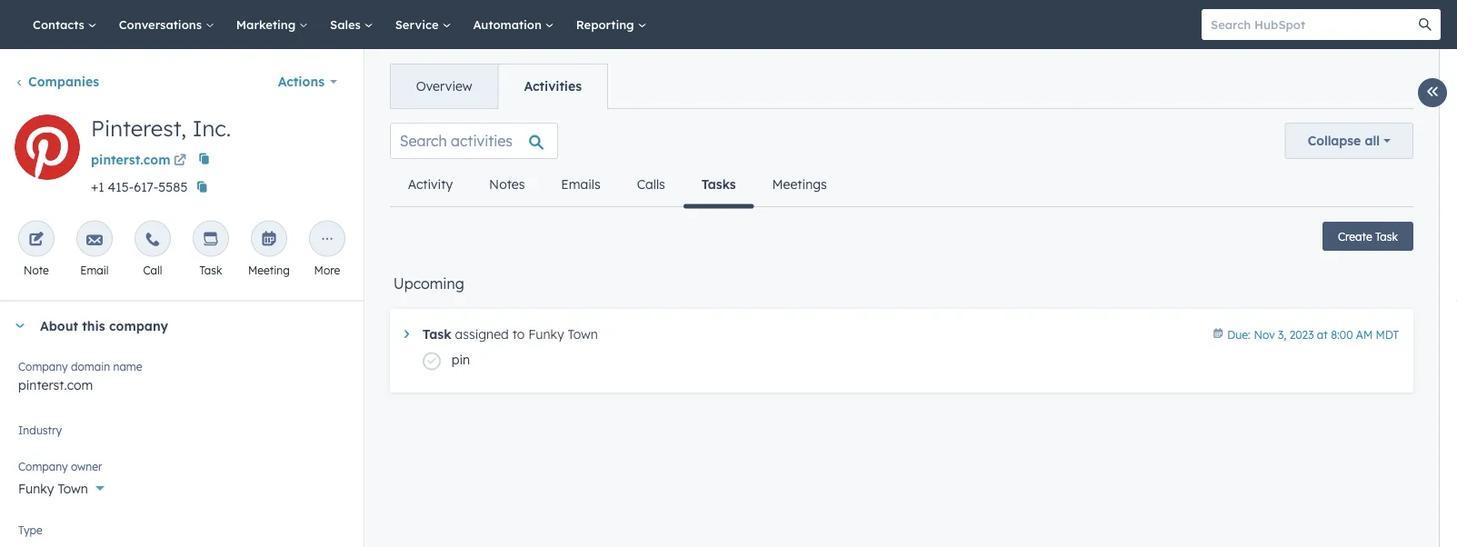 Task type: locate. For each thing, give the bounding box(es) containing it.
this
[[82, 318, 105, 334]]

1 vertical spatial town
[[58, 481, 88, 497]]

task image
[[203, 232, 219, 249]]

1 horizontal spatial funky
[[529, 326, 564, 342]]

marketing link
[[225, 0, 319, 49]]

industry
[[18, 424, 62, 437]]

pinterst.com
[[91, 152, 170, 168], [18, 377, 93, 393]]

company
[[109, 318, 168, 334]]

create
[[1339, 230, 1373, 243]]

0 vertical spatial task
[[1376, 230, 1399, 243]]

about this company button
[[0, 301, 345, 351]]

3,
[[1279, 328, 1287, 341]]

0 vertical spatial town
[[568, 326, 598, 342]]

0 vertical spatial navigation
[[390, 64, 608, 109]]

reporting
[[576, 17, 638, 32]]

pinterst.com link
[[91, 146, 190, 172]]

funky town button
[[18, 471, 345, 501]]

notes
[[489, 176, 525, 192]]

funky right to
[[529, 326, 564, 342]]

task for task assigned to funky town
[[423, 326, 452, 342]]

1 vertical spatial task
[[200, 264, 222, 277]]

1 horizontal spatial task
[[423, 326, 452, 342]]

task right 'create'
[[1376, 230, 1399, 243]]

companies
[[28, 74, 99, 90]]

activities button
[[498, 65, 607, 108]]

0 vertical spatial company
[[18, 360, 68, 374]]

Search HubSpot search field
[[1202, 9, 1425, 40]]

call
[[143, 264, 162, 277]]

about
[[40, 318, 78, 334]]

overview button
[[391, 65, 498, 108]]

service
[[395, 17, 442, 32]]

1 vertical spatial pinterst.com
[[18, 377, 93, 393]]

navigation
[[390, 64, 608, 109], [390, 163, 845, 209]]

due: nov 3, 2023 at 8:00 am mdt
[[1228, 328, 1400, 341]]

pinterst.com up +1 415-617-5585
[[91, 152, 170, 168]]

task right caret image
[[423, 326, 452, 342]]

1 vertical spatial company
[[18, 460, 68, 474]]

2 horizontal spatial task
[[1376, 230, 1399, 243]]

edit button
[[15, 115, 80, 186]]

Search activities search field
[[390, 123, 558, 159]]

more
[[314, 264, 340, 277]]

0 vertical spatial funky
[[529, 326, 564, 342]]

contacts link
[[22, 0, 108, 49]]

2023
[[1290, 328, 1315, 341]]

task inside button
[[1376, 230, 1399, 243]]

company up funky town
[[18, 460, 68, 474]]

town down "company owner" on the left bottom of page
[[58, 481, 88, 497]]

meetings
[[773, 176, 827, 192]]

1 company from the top
[[18, 360, 68, 374]]

actions button
[[266, 64, 349, 100]]

meeting image
[[261, 232, 277, 249]]

sales link
[[319, 0, 384, 49]]

2 navigation from the top
[[390, 163, 845, 209]]

company down about
[[18, 360, 68, 374]]

funky down "company owner" on the left bottom of page
[[18, 481, 54, 497]]

activity
[[408, 176, 453, 192]]

+1 415-617-5585
[[91, 179, 188, 195]]

pinterst.com down domain
[[18, 377, 93, 393]]

nov
[[1255, 328, 1276, 341]]

town right to
[[568, 326, 598, 342]]

2 company from the top
[[18, 460, 68, 474]]

actions
[[278, 74, 325, 90]]

am
[[1357, 328, 1373, 341]]

1 horizontal spatial town
[[568, 326, 598, 342]]

calls
[[637, 176, 665, 192]]

assigned
[[455, 326, 509, 342]]

funky inside popup button
[[18, 481, 54, 497]]

task
[[1376, 230, 1399, 243], [200, 264, 222, 277], [423, 326, 452, 342]]

0 horizontal spatial task
[[200, 264, 222, 277]]

8:00
[[1331, 328, 1354, 341]]

funky
[[529, 326, 564, 342], [18, 481, 54, 497]]

navigation containing activity
[[390, 163, 845, 209]]

calls button
[[619, 163, 684, 206]]

conversations
[[119, 17, 205, 32]]

collapse
[[1308, 133, 1362, 149]]

1 navigation from the top
[[390, 64, 608, 109]]

tasks button
[[684, 163, 754, 209]]

town
[[568, 326, 598, 342], [58, 481, 88, 497]]

create task button
[[1323, 222, 1414, 251]]

task down the task icon
[[200, 264, 222, 277]]

collapse all
[[1308, 133, 1380, 149]]

meeting
[[248, 264, 290, 277]]

2 vertical spatial task
[[423, 326, 452, 342]]

0 horizontal spatial funky
[[18, 481, 54, 497]]

company for company domain name pinterst.com
[[18, 360, 68, 374]]

0 horizontal spatial town
[[58, 481, 88, 497]]

automation
[[473, 17, 545, 32]]

1 vertical spatial funky
[[18, 481, 54, 497]]

reporting link
[[565, 0, 658, 49]]

1 vertical spatial navigation
[[390, 163, 845, 209]]

domain
[[71, 360, 110, 374]]

caret image
[[15, 324, 25, 328]]

company
[[18, 360, 68, 374], [18, 460, 68, 474]]

navigation containing overview
[[390, 64, 608, 109]]

company inside company domain name pinterst.com
[[18, 360, 68, 374]]



Task type: vqa. For each thing, say whether or not it's contained in the screenshot.
Company for Company owner
yes



Task type: describe. For each thing, give the bounding box(es) containing it.
617-
[[134, 179, 159, 195]]

owner
[[71, 460, 102, 474]]

collapse all button
[[1286, 123, 1414, 159]]

marketing
[[236, 17, 299, 32]]

town inside popup button
[[58, 481, 88, 497]]

5585
[[159, 179, 188, 195]]

companies link
[[15, 74, 99, 90]]

meetings button
[[754, 163, 845, 206]]

0 vertical spatial pinterst.com
[[91, 152, 170, 168]]

pinterst.com inside company domain name pinterst.com
[[18, 377, 93, 393]]

note image
[[28, 232, 44, 249]]

company domain name pinterst.com
[[18, 360, 142, 393]]

notes button
[[471, 163, 543, 206]]

email
[[80, 264, 109, 277]]

email image
[[86, 232, 103, 249]]

emails
[[561, 176, 601, 192]]

overview
[[416, 78, 472, 94]]

search button
[[1410, 9, 1441, 40]]

automation link
[[462, 0, 565, 49]]

inc.
[[193, 115, 231, 142]]

at
[[1318, 328, 1328, 341]]

funky town
[[18, 481, 88, 497]]

caret image
[[404, 330, 409, 338]]

activity button
[[390, 163, 471, 206]]

company owner
[[18, 460, 102, 474]]

mdt
[[1376, 328, 1400, 341]]

task for task
[[200, 264, 222, 277]]

+1
[[91, 179, 104, 195]]

funky inside upcoming feed
[[529, 326, 564, 342]]

activities
[[524, 78, 582, 94]]

sales
[[330, 17, 364, 32]]

type
[[18, 524, 43, 537]]

note
[[24, 264, 49, 277]]

task assigned to funky town
[[423, 326, 598, 342]]

call image
[[144, 232, 161, 249]]

company for company owner
[[18, 460, 68, 474]]

conversations link
[[108, 0, 225, 49]]

service link
[[384, 0, 462, 49]]

due:
[[1228, 328, 1251, 341]]

upcoming feed
[[375, 108, 1429, 415]]

link opens in a new window image
[[174, 151, 186, 172]]

tasks
[[702, 176, 736, 192]]

create task
[[1339, 230, 1399, 243]]

navigation inside upcoming feed
[[390, 163, 845, 209]]

about this company
[[40, 318, 168, 334]]

upcoming
[[394, 275, 465, 293]]

pin
[[452, 352, 470, 368]]

pinterest, inc.
[[91, 115, 231, 142]]

more image
[[319, 232, 335, 249]]

emails button
[[543, 163, 619, 206]]

all
[[1365, 133, 1380, 149]]

link opens in a new window image
[[174, 155, 186, 168]]

contacts
[[33, 17, 88, 32]]

search image
[[1420, 18, 1432, 31]]

pinterest,
[[91, 115, 186, 142]]

415-
[[108, 179, 134, 195]]

town inside upcoming feed
[[568, 326, 598, 342]]

to
[[513, 326, 525, 342]]

name
[[113, 360, 142, 374]]



